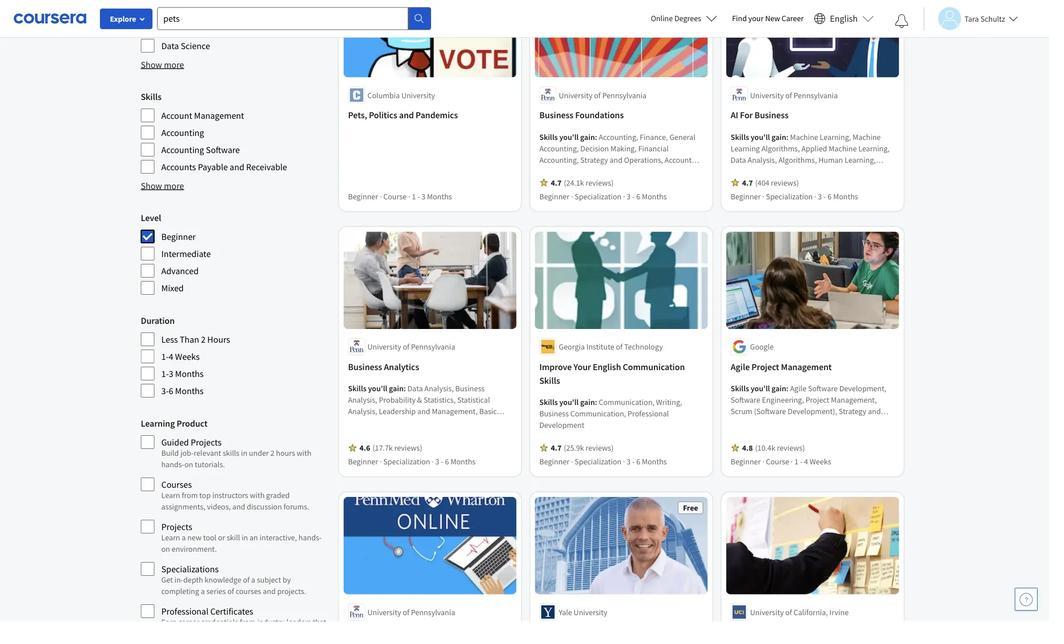 Task type: describe. For each thing, give the bounding box(es) containing it.
specialization for business analytics
[[384, 456, 430, 467]]

pandemics
[[416, 109, 458, 121]]

ai
[[731, 109, 739, 121]]

specialization for improve your english communication skills
[[575, 456, 622, 467]]

duration group
[[141, 314, 328, 398]]

technology
[[625, 342, 663, 352]]

on for guided projects
[[185, 459, 193, 470]]

under
[[249, 448, 269, 458]]

level group
[[141, 211, 328, 295]]

0 vertical spatial communication,
[[599, 397, 655, 407]]

skills down business foundations
[[540, 132, 558, 142]]

forums.
[[284, 502, 309, 512]]

a inside learn a new tool or skill in an interactive, hands- on environment.
[[182, 533, 186, 543]]

georgia institute of technology
[[559, 342, 663, 352]]

pennsylvania for ai for business
[[794, 90, 838, 100]]

writing,
[[656, 397, 683, 407]]

beginner · course · 1 - 3 months
[[348, 191, 452, 201]]

skills group
[[141, 90, 328, 174]]

3-
[[161, 385, 169, 397]]

hands- for projects
[[299, 533, 322, 543]]

accounting for accounting
[[161, 127, 204, 138]]

data
[[161, 40, 179, 51]]

beginner · specialization · 3 - 6 months for business analytics
[[348, 456, 476, 467]]

knowledge
[[205, 575, 241, 585]]

1- for 4
[[161, 351, 169, 362]]

instructors
[[212, 490, 248, 501]]

new
[[187, 533, 202, 543]]

environment.
[[172, 544, 217, 554]]

english inside button
[[830, 13, 858, 24]]

3-6 months
[[161, 385, 204, 397]]

0 vertical spatial projects
[[191, 437, 222, 448]]

science for computer science
[[202, 23, 231, 34]]

4.7 for business foundations
[[551, 177, 562, 188]]

skills you'll gain : for project
[[731, 383, 791, 394]]

4.8
[[743, 443, 753, 453]]

specialization for business foundations
[[575, 191, 622, 201]]

beginner · specialization · 3 - 6 months for ai for business
[[731, 191, 859, 201]]

payable
[[198, 161, 228, 173]]

accounts payable and receivable
[[161, 161, 287, 173]]

professional inside communication, writing, business communication, professional development
[[628, 408, 669, 419]]

- for business analytics
[[441, 456, 444, 467]]

agile project management
[[731, 361, 832, 372]]

skills down agile
[[731, 383, 750, 394]]

skills inside group
[[141, 91, 162, 102]]

(404
[[755, 177, 770, 188]]

agile
[[731, 361, 750, 372]]

and inside skills group
[[230, 161, 244, 173]]

tara schultz button
[[924, 7, 1018, 30]]

online degrees button
[[642, 6, 727, 31]]

job-
[[181, 448, 194, 458]]

georgia
[[559, 342, 585, 352]]

skills inside improve your english communication skills
[[540, 375, 560, 386]]

help center image
[[1020, 593, 1034, 606]]

yale university
[[559, 607, 608, 617]]

online
[[651, 13, 673, 23]]

less than 2 hours
[[161, 334, 230, 345]]

accounts
[[161, 161, 196, 173]]

6 for ai for business
[[828, 191, 832, 201]]

level
[[141, 212, 161, 223]]

3 for ai for business
[[818, 191, 822, 201]]

management inside skills group
[[194, 110, 244, 121]]

skills down ai
[[731, 132, 750, 142]]

interactive,
[[260, 533, 297, 543]]

than
[[180, 334, 199, 345]]

find your new career
[[733, 13, 804, 23]]

development
[[540, 420, 585, 430]]

tara schultz
[[965, 13, 1006, 24]]

product
[[177, 418, 208, 429]]

skills
[[223, 448, 240, 458]]

for
[[740, 109, 753, 121]]

videos,
[[207, 502, 231, 512]]

beginner · course · 1 - 4 weeks
[[731, 456, 832, 467]]

beginner · specialization · 3 - 6 months for improve your english communication skills
[[540, 456, 667, 467]]

tool
[[203, 533, 217, 543]]

3 inside duration group
[[169, 368, 173, 379]]

professional inside learning product group
[[161, 606, 209, 617]]

analytics
[[384, 361, 419, 372]]

hours
[[276, 448, 295, 458]]

university of pennsylvania for business foundations
[[559, 90, 647, 100]]

improve your english communication skills
[[540, 361, 685, 386]]

business inside communication, writing, business communication, professional development
[[540, 408, 569, 419]]

certificates
[[210, 606, 253, 617]]

learning product
[[141, 418, 208, 429]]

pets,
[[348, 109, 367, 121]]

improve your english communication skills link
[[540, 360, 704, 387]]

1-4 weeks
[[161, 351, 200, 362]]

2 more from the top
[[164, 180, 184, 191]]

skills you'll gain : up "development"
[[540, 397, 599, 407]]

(24.1k
[[564, 177, 584, 188]]

get
[[161, 575, 173, 585]]

top
[[199, 490, 211, 501]]

specialization for ai for business
[[766, 191, 813, 201]]

1 for 4
[[795, 456, 799, 467]]

1 horizontal spatial 4
[[805, 456, 809, 467]]

4.8 (10.4k reviews)
[[743, 443, 805, 453]]

reviews) for project
[[777, 443, 805, 453]]

- for business foundations
[[633, 191, 635, 201]]

hands- for guided projects
[[161, 459, 185, 470]]

build
[[161, 448, 179, 458]]

reviews) for foundations
[[586, 177, 614, 188]]

tara
[[965, 13, 979, 24]]

4.7 for improve your english communication skills
[[551, 443, 562, 453]]

skills down business analytics
[[348, 383, 367, 394]]

professional certificates
[[161, 606, 253, 617]]

account
[[161, 110, 192, 121]]

show more for second show more button from the top of the page
[[141, 180, 184, 191]]

you'll for analytics
[[368, 383, 388, 394]]

career
[[782, 13, 804, 23]]

business foundations
[[540, 109, 624, 121]]

project
[[752, 361, 780, 372]]

4 inside duration group
[[169, 351, 173, 362]]

explore
[[110, 14, 136, 24]]

university of pennsylvania for ai for business
[[751, 90, 838, 100]]

(17.7k
[[373, 443, 393, 453]]

discussion
[[247, 502, 282, 512]]

pets, politics and pandemics link
[[348, 108, 512, 122]]

business for business analytics
[[348, 361, 382, 372]]

2 inside build job-relevant skills in under 2 hours with hands-on tutorials.
[[271, 448, 275, 458]]

data science
[[161, 40, 210, 51]]

6 for improve your english communication skills
[[637, 456, 641, 467]]

business analytics
[[348, 361, 419, 372]]

beginner inside level group
[[161, 231, 196, 242]]

california,
[[794, 607, 828, 617]]

account management
[[161, 110, 244, 121]]

courses
[[236, 586, 261, 597]]

3 for improve your english communication skills
[[627, 456, 631, 467]]

pennsylvania for business foundations
[[603, 90, 647, 100]]

accounting software
[[161, 144, 240, 155]]

science for data science
[[181, 40, 210, 51]]

1 horizontal spatial management
[[781, 361, 832, 372]]

4.7 (25.9k reviews)
[[551, 443, 614, 453]]

guided projects
[[161, 437, 222, 448]]

course for 4
[[766, 456, 790, 467]]

your
[[749, 13, 764, 23]]

beginner for agile project management
[[731, 456, 761, 467]]

communication
[[623, 361, 685, 372]]

foundations
[[576, 109, 624, 121]]

you'll up "development"
[[560, 397, 579, 407]]

receivable
[[246, 161, 287, 173]]

learn for courses
[[161, 490, 180, 501]]

in inside build job-relevant skills in under 2 hours with hands-on tutorials.
[[241, 448, 247, 458]]



Task type: vqa. For each thing, say whether or not it's contained in the screenshot.
Agile Project Management's -
yes



Task type: locate. For each thing, give the bounding box(es) containing it.
1 horizontal spatial professional
[[628, 408, 669, 419]]

gain for for
[[772, 132, 787, 142]]

weeks
[[175, 351, 200, 362], [810, 456, 832, 467]]

1 horizontal spatial 2
[[271, 448, 275, 458]]

specialization down 4.7 (404 reviews)
[[766, 191, 813, 201]]

degrees
[[675, 13, 702, 23]]

show up level in the left top of the page
[[141, 180, 162, 191]]

english right "career"
[[830, 13, 858, 24]]

1 vertical spatial 2
[[271, 448, 275, 458]]

1 vertical spatial projects
[[161, 521, 192, 533]]

0 vertical spatial management
[[194, 110, 244, 121]]

business up 'computer'
[[161, 6, 195, 17]]

0 vertical spatial a
[[182, 533, 186, 543]]

gain for project
[[772, 383, 787, 394]]

and
[[399, 109, 414, 121], [230, 161, 244, 173], [232, 502, 245, 512], [263, 586, 276, 597]]

0 horizontal spatial management
[[194, 110, 244, 121]]

1 horizontal spatial weeks
[[810, 456, 832, 467]]

1 vertical spatial hands-
[[299, 533, 322, 543]]

1 vertical spatial weeks
[[810, 456, 832, 467]]

professional down completing
[[161, 606, 209, 617]]

2 show from the top
[[141, 180, 162, 191]]

assignments,
[[161, 502, 205, 512]]

schultz
[[981, 13, 1006, 24]]

1 vertical spatial accounting
[[161, 144, 204, 155]]

business
[[161, 6, 195, 17], [540, 109, 574, 121], [755, 109, 789, 121], [348, 361, 382, 372], [540, 408, 569, 419]]

pennsylvania for business analytics
[[411, 342, 455, 352]]

learn
[[161, 490, 180, 501], [161, 533, 180, 543]]

with inside learn from top instructors with graded assignments, videos, and discussion forums.
[[250, 490, 265, 501]]

more down data at the top left of the page
[[164, 59, 184, 70]]

skills you'll gain : for foundations
[[540, 132, 599, 142]]

specializations
[[161, 563, 219, 575]]

0 horizontal spatial 1
[[412, 191, 416, 201]]

ai for business link
[[731, 108, 895, 122]]

show more down data at the top left of the page
[[141, 59, 184, 70]]

6 for business foundations
[[637, 191, 641, 201]]

1 vertical spatial professional
[[161, 606, 209, 617]]

reviews) up "beginner · course · 1 - 4 weeks"
[[777, 443, 805, 453]]

business right for
[[755, 109, 789, 121]]

gain down business foundations
[[581, 132, 595, 142]]

more down accounts at left top
[[164, 180, 184, 191]]

hands- down build
[[161, 459, 185, 470]]

guided
[[161, 437, 189, 448]]

with
[[297, 448, 312, 458], [250, 490, 265, 501]]

hands- right interactive, at left
[[299, 533, 322, 543]]

0 horizontal spatial 4
[[169, 351, 173, 362]]

2 accounting from the top
[[161, 144, 204, 155]]

improve
[[540, 361, 572, 372]]

show more for 1st show more button from the top of the page
[[141, 59, 184, 70]]

learn inside learn a new tool or skill in an interactive, hands- on environment.
[[161, 533, 180, 543]]

1 vertical spatial 1-
[[161, 368, 169, 379]]

show for 1st show more button from the top of the page
[[141, 59, 162, 70]]

a
[[182, 533, 186, 543], [251, 575, 255, 585], [201, 586, 205, 597]]

0 vertical spatial with
[[297, 448, 312, 458]]

show more button down accounts at left top
[[141, 179, 184, 193]]

0 vertical spatial show more button
[[141, 58, 184, 71]]

series
[[207, 586, 226, 597]]

computer
[[161, 23, 200, 34]]

and down columbia university
[[399, 109, 414, 121]]

What do you want to learn? text field
[[157, 7, 409, 30]]

in left an
[[242, 533, 248, 543]]

beginner for business foundations
[[540, 191, 570, 201]]

0 vertical spatial english
[[830, 13, 858, 24]]

accounting up accounts at left top
[[161, 144, 204, 155]]

reviews) right (24.1k
[[586, 177, 614, 188]]

relevant
[[194, 448, 221, 458]]

science up the data science
[[202, 23, 231, 34]]

3 for business foundations
[[627, 191, 631, 201]]

skills
[[141, 91, 162, 102], [540, 132, 558, 142], [731, 132, 750, 142], [540, 375, 560, 386], [348, 383, 367, 394], [731, 383, 750, 394], [540, 397, 558, 407]]

1 horizontal spatial english
[[830, 13, 858, 24]]

2 learn from the top
[[161, 533, 180, 543]]

learning
[[141, 418, 175, 429]]

science
[[202, 23, 231, 34], [181, 40, 210, 51]]

2 show more button from the top
[[141, 179, 184, 193]]

accounting for accounting software
[[161, 144, 204, 155]]

(10.4k
[[755, 443, 776, 453]]

skills down improve
[[540, 375, 560, 386]]

None search field
[[157, 7, 431, 30]]

1-3 months
[[161, 368, 204, 379]]

1 vertical spatial in
[[242, 533, 248, 543]]

1 vertical spatial management
[[781, 361, 832, 372]]

0 vertical spatial show
[[141, 59, 162, 70]]

management up "software"
[[194, 110, 244, 121]]

1 vertical spatial science
[[181, 40, 210, 51]]

0 vertical spatial 4
[[169, 351, 173, 362]]

4.7 left (24.1k
[[551, 177, 562, 188]]

gain for analytics
[[389, 383, 404, 394]]

specialization
[[575, 191, 622, 201], [766, 191, 813, 201], [384, 456, 430, 467], [575, 456, 622, 467]]

show for second show more button from the top of the page
[[141, 180, 162, 191]]

learn a new tool or skill in an interactive, hands- on environment.
[[161, 533, 322, 554]]

1 vertical spatial 1
[[795, 456, 799, 467]]

1 vertical spatial a
[[251, 575, 255, 585]]

skills you'll gain : down business analytics
[[348, 383, 408, 394]]

hands- inside learn a new tool or skill in an interactive, hands- on environment.
[[299, 533, 322, 543]]

learning product group
[[141, 417, 328, 622]]

: down improve your english communication skills
[[595, 397, 598, 407]]

skills you'll gain : for analytics
[[348, 383, 408, 394]]

1 vertical spatial show more button
[[141, 179, 184, 193]]

show
[[141, 59, 162, 70], [141, 180, 162, 191]]

: down analytics at the left of page
[[404, 383, 406, 394]]

course for 3
[[384, 191, 407, 201]]

1 vertical spatial with
[[250, 490, 265, 501]]

4.7 for ai for business
[[743, 177, 753, 188]]

english down georgia institute of technology
[[593, 361, 621, 372]]

specialization down 4.7 (24.1k reviews)
[[575, 191, 622, 201]]

duration
[[141, 315, 175, 326]]

specialization down 4.7 (25.9k reviews)
[[575, 456, 622, 467]]

6 inside duration group
[[169, 385, 173, 397]]

communication, up 4.7 (25.9k reviews)
[[571, 408, 626, 419]]

you'll down business foundations
[[560, 132, 579, 142]]

advanced
[[161, 265, 199, 277]]

in inside learn a new tool or skill in an interactive, hands- on environment.
[[242, 533, 248, 543]]

a left series
[[201, 586, 205, 597]]

0 vertical spatial on
[[185, 459, 193, 470]]

reviews) right (25.9k
[[586, 443, 614, 453]]

find your new career link
[[727, 11, 810, 26]]

1 vertical spatial more
[[164, 180, 184, 191]]

columbia
[[368, 90, 400, 100]]

skills you'll gain : down project
[[731, 383, 791, 394]]

projects down assignments,
[[161, 521, 192, 533]]

your
[[574, 361, 591, 372]]

beginner for business analytics
[[348, 456, 378, 467]]

a up courses at left bottom
[[251, 575, 255, 585]]

gain down the agile project management
[[772, 383, 787, 394]]

: for analytics
[[404, 383, 406, 394]]

1 1- from the top
[[161, 351, 169, 362]]

2 right than
[[201, 334, 206, 345]]

reviews) for your
[[586, 443, 614, 453]]

1
[[412, 191, 416, 201], [795, 456, 799, 467]]

and down instructors
[[232, 502, 245, 512]]

1 learn from the top
[[161, 490, 180, 501]]

on for projects
[[161, 544, 170, 554]]

hands- inside build job-relevant skills in under 2 hours with hands-on tutorials.
[[161, 459, 185, 470]]

4.7 left (25.9k
[[551, 443, 562, 453]]

university of pennsylvania for business analytics
[[368, 342, 455, 352]]

2 1- from the top
[[161, 368, 169, 379]]

1 show from the top
[[141, 59, 162, 70]]

0 horizontal spatial 2
[[201, 334, 206, 345]]

in right skills
[[241, 448, 247, 458]]

with inside build job-relevant skills in under 2 hours with hands-on tutorials.
[[297, 448, 312, 458]]

0 vertical spatial weeks
[[175, 351, 200, 362]]

english inside improve your english communication skills
[[593, 361, 621, 372]]

yale
[[559, 607, 572, 617]]

skills up account
[[141, 91, 162, 102]]

a left new in the left bottom of the page
[[182, 533, 186, 543]]

institute
[[587, 342, 615, 352]]

gain up "development"
[[581, 397, 595, 407]]

communication, down "improve your english communication skills" "link"
[[599, 397, 655, 407]]

0 vertical spatial hands-
[[161, 459, 185, 470]]

you'll down project
[[751, 383, 770, 394]]

0 vertical spatial 1-
[[161, 351, 169, 362]]

show more button down data at the top left of the page
[[141, 58, 184, 71]]

1 horizontal spatial on
[[185, 459, 193, 470]]

1 horizontal spatial hands-
[[299, 533, 322, 543]]

3 for business analytics
[[436, 456, 440, 467]]

on left environment.
[[161, 544, 170, 554]]

specialization down 4.6 (17.7k reviews)
[[384, 456, 430, 467]]

computer science
[[161, 23, 231, 34]]

4 down 4.8 (10.4k reviews)
[[805, 456, 809, 467]]

english button
[[810, 0, 879, 37]]

: for foundations
[[595, 132, 598, 142]]

show notifications image
[[895, 14, 909, 28]]

reviews) for for
[[771, 177, 799, 188]]

reviews) right the (17.7k
[[395, 443, 422, 453]]

1 show more button from the top
[[141, 58, 184, 71]]

months
[[427, 191, 452, 201], [642, 191, 667, 201], [834, 191, 859, 201], [175, 368, 204, 379], [175, 385, 204, 397], [451, 456, 476, 467], [642, 456, 667, 467]]

management right project
[[781, 361, 832, 372]]

beginner · specialization · 3 - 6 months down 4.7 (24.1k reviews)
[[540, 191, 667, 201]]

4.6 (17.7k reviews)
[[360, 443, 422, 453]]

coursera image
[[14, 9, 86, 28]]

0 vertical spatial 1
[[412, 191, 416, 201]]

gain down analytics at the left of page
[[389, 383, 404, 394]]

1 horizontal spatial course
[[766, 456, 790, 467]]

: for project
[[787, 383, 789, 394]]

gain for foundations
[[581, 132, 595, 142]]

- for agile project management
[[800, 456, 803, 467]]

0 vertical spatial in
[[241, 448, 247, 458]]

2 vertical spatial a
[[201, 586, 205, 597]]

learn for projects
[[161, 533, 180, 543]]

: for for
[[787, 132, 789, 142]]

business analytics link
[[348, 360, 512, 374]]

1 vertical spatial on
[[161, 544, 170, 554]]

business for business
[[161, 6, 195, 17]]

1 horizontal spatial 1
[[795, 456, 799, 467]]

business up "development"
[[540, 408, 569, 419]]

an
[[250, 533, 258, 543]]

1 horizontal spatial with
[[297, 448, 312, 458]]

4.7 (404 reviews)
[[743, 177, 799, 188]]

show more down accounts at left top
[[141, 180, 184, 191]]

find
[[733, 13, 747, 23]]

6 for business analytics
[[445, 456, 449, 467]]

0 horizontal spatial course
[[384, 191, 407, 201]]

0 horizontal spatial a
[[182, 533, 186, 543]]

and down subject
[[263, 586, 276, 597]]

tutorials.
[[195, 459, 225, 470]]

you'll down business analytics
[[368, 383, 388, 394]]

business inside 'link'
[[755, 109, 789, 121]]

0 vertical spatial 2
[[201, 334, 206, 345]]

1 vertical spatial english
[[593, 361, 621, 372]]

1 vertical spatial show
[[141, 180, 162, 191]]

beginner · specialization · 3 - 6 months down 4.7 (25.9k reviews)
[[540, 456, 667, 467]]

beginner · specialization · 3 - 6 months down 4.6 (17.7k reviews)
[[348, 456, 476, 467]]

business left foundations
[[540, 109, 574, 121]]

you'll for foundations
[[560, 132, 579, 142]]

professional down writing, at the right of page
[[628, 408, 669, 419]]

and inside learn from top instructors with graded assignments, videos, and discussion forums.
[[232, 502, 245, 512]]

1 vertical spatial show more
[[141, 180, 184, 191]]

on down job-
[[185, 459, 193, 470]]

skills you'll gain : down business foundations
[[540, 132, 599, 142]]

software
[[206, 144, 240, 155]]

0 horizontal spatial on
[[161, 544, 170, 554]]

learn up assignments,
[[161, 490, 180, 501]]

1 horizontal spatial a
[[201, 586, 205, 597]]

2 horizontal spatial a
[[251, 575, 255, 585]]

1 show more from the top
[[141, 59, 184, 70]]

2 inside duration group
[[201, 334, 206, 345]]

google
[[751, 342, 774, 352]]

skills up "development"
[[540, 397, 558, 407]]

university
[[402, 90, 435, 100], [559, 90, 593, 100], [751, 90, 784, 100], [368, 342, 401, 352], [368, 607, 401, 617], [574, 607, 608, 617], [751, 607, 784, 617]]

2 show more from the top
[[141, 180, 184, 191]]

: down ai for business 'link'
[[787, 132, 789, 142]]

- for ai for business
[[824, 191, 826, 201]]

business left analytics at the left of page
[[348, 361, 382, 372]]

1- down less
[[161, 351, 169, 362]]

with up "discussion"
[[250, 490, 265, 501]]

1- up 3-
[[161, 368, 169, 379]]

1 vertical spatial course
[[766, 456, 790, 467]]

of
[[594, 90, 601, 100], [786, 90, 792, 100], [403, 342, 410, 352], [616, 342, 623, 352], [243, 575, 250, 585], [228, 586, 234, 597], [403, 607, 410, 617], [786, 607, 792, 617]]

science down computer science at left top
[[181, 40, 210, 51]]

0 vertical spatial learn
[[161, 490, 180, 501]]

2 left hours
[[271, 448, 275, 458]]

0 horizontal spatial hands-
[[161, 459, 185, 470]]

1- for 3
[[161, 368, 169, 379]]

1 vertical spatial communication,
[[571, 408, 626, 419]]

and down "software"
[[230, 161, 244, 173]]

skills you'll gain : for for
[[731, 132, 791, 142]]

learn inside learn from top instructors with graded assignments, videos, and discussion forums.
[[161, 490, 180, 501]]

by
[[283, 575, 291, 585]]

show down data at the top left of the page
[[141, 59, 162, 70]]

beginner
[[348, 191, 378, 201], [540, 191, 570, 201], [731, 191, 761, 201], [161, 231, 196, 242], [348, 456, 378, 467], [540, 456, 570, 467], [731, 456, 761, 467]]

0 horizontal spatial weeks
[[175, 351, 200, 362]]

reviews)
[[586, 177, 614, 188], [771, 177, 799, 188], [395, 443, 422, 453], [586, 443, 614, 453], [777, 443, 805, 453]]

weeks inside duration group
[[175, 351, 200, 362]]

1 vertical spatial learn
[[161, 533, 180, 543]]

on inside learn a new tool or skill in an interactive, hands- on environment.
[[161, 544, 170, 554]]

more
[[164, 59, 184, 70], [164, 180, 184, 191]]

-
[[418, 191, 420, 201], [633, 191, 635, 201], [824, 191, 826, 201], [441, 456, 444, 467], [633, 456, 635, 467], [800, 456, 803, 467]]

0 horizontal spatial with
[[250, 490, 265, 501]]

projects
[[191, 437, 222, 448], [161, 521, 192, 533]]

beginner for improve your english communication skills
[[540, 456, 570, 467]]

agile project management link
[[731, 360, 895, 374]]

skills you'll gain : down the ai for business
[[731, 132, 791, 142]]

you'll for for
[[751, 132, 770, 142]]

4 down less
[[169, 351, 173, 362]]

projects up tutorials.
[[191, 437, 222, 448]]

1 for 3
[[412, 191, 416, 201]]

beginner · specialization · 3 - 6 months for business foundations
[[540, 191, 667, 201]]

0 vertical spatial professional
[[628, 408, 669, 419]]

and inside the get in-depth knowledge of a subject by completing a series of courses and projects.
[[263, 586, 276, 597]]

you'll down the ai for business
[[751, 132, 770, 142]]

0 vertical spatial accounting
[[161, 127, 204, 138]]

0 vertical spatial course
[[384, 191, 407, 201]]

mixed
[[161, 282, 184, 294]]

reviews) for analytics
[[395, 443, 422, 453]]

courses
[[161, 479, 192, 490]]

business for business foundations
[[540, 109, 574, 121]]

: down foundations
[[595, 132, 598, 142]]

learn left new in the left bottom of the page
[[161, 533, 180, 543]]

1-
[[161, 351, 169, 362], [161, 368, 169, 379]]

0 vertical spatial more
[[164, 59, 184, 70]]

beginner for ai for business
[[731, 191, 761, 201]]

1 accounting from the top
[[161, 127, 204, 138]]

intermediate
[[161, 248, 211, 259]]

4.7 left (404
[[743, 177, 753, 188]]

columbia university
[[368, 90, 435, 100]]

beginner · specialization · 3 - 6 months down 4.7 (404 reviews)
[[731, 191, 859, 201]]

on
[[185, 459, 193, 470], [161, 544, 170, 554]]

reviews) right (404
[[771, 177, 799, 188]]

communication,
[[599, 397, 655, 407], [571, 408, 626, 419]]

communication, writing, business communication, professional development
[[540, 397, 683, 430]]

0 vertical spatial science
[[202, 23, 231, 34]]

accounting down account
[[161, 127, 204, 138]]

on inside build job-relevant skills in under 2 hours with hands-on tutorials.
[[185, 459, 193, 470]]

1 vertical spatial 4
[[805, 456, 809, 467]]

1 more from the top
[[164, 59, 184, 70]]

0 horizontal spatial professional
[[161, 606, 209, 617]]

: down the agile project management
[[787, 383, 789, 394]]

0 vertical spatial show more
[[141, 59, 184, 70]]

you'll for project
[[751, 383, 770, 394]]

0 horizontal spatial english
[[593, 361, 621, 372]]

less
[[161, 334, 178, 345]]

gain down the ai for business
[[772, 132, 787, 142]]

with right hours
[[297, 448, 312, 458]]

explore button
[[100, 9, 153, 29]]

subject
[[257, 575, 281, 585]]

4.7
[[551, 177, 562, 188], [743, 177, 753, 188], [551, 443, 562, 453]]

- for improve your english communication skills
[[633, 456, 635, 467]]

4
[[169, 351, 173, 362], [805, 456, 809, 467]]



